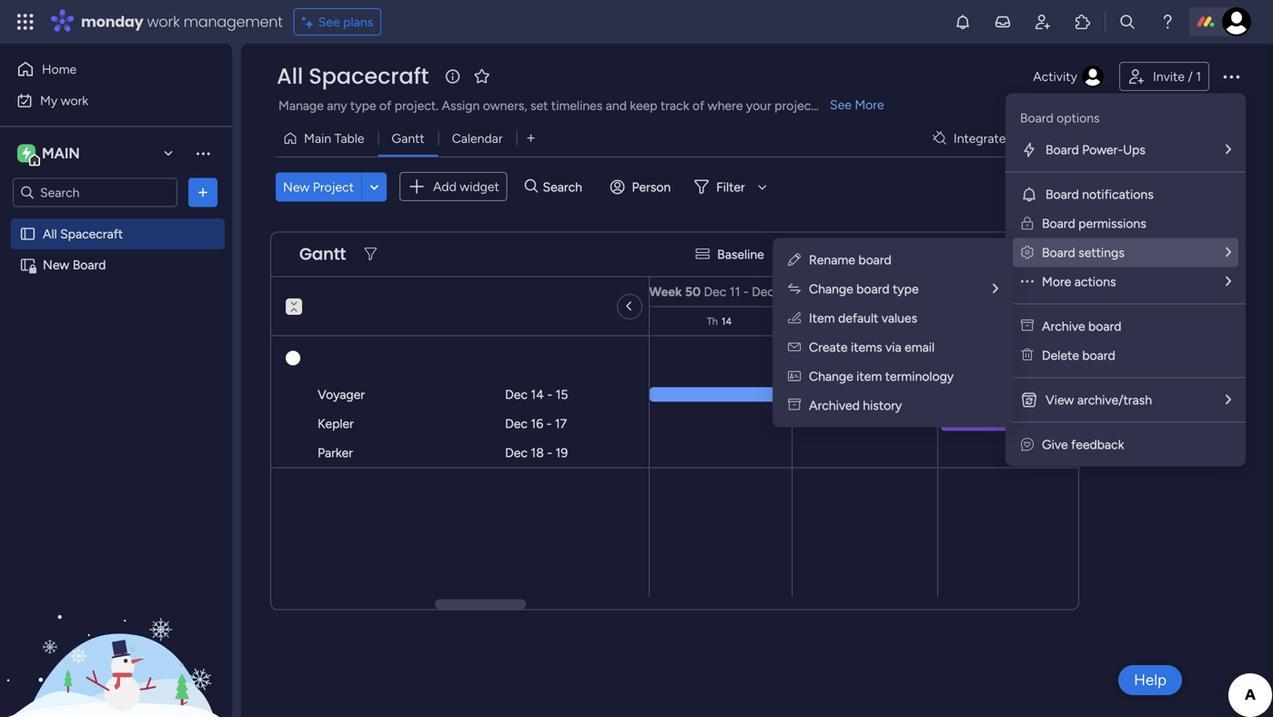 Task type: vqa. For each thing, say whether or not it's contained in the screenshot.
Voyager's 1 button
no



Task type: locate. For each thing, give the bounding box(es) containing it.
dec
[[704, 284, 727, 299], [752, 284, 775, 299], [505, 387, 528, 402], [505, 416, 528, 431], [505, 445, 528, 461]]

1 workspace image from the left
[[17, 143, 36, 163]]

actions
[[1075, 274, 1116, 289]]

board up "item default values" at top
[[857, 281, 890, 297]]

2 change from the top
[[809, 369, 854, 384]]

new left project
[[283, 179, 310, 195]]

fr 15
[[854, 315, 876, 328]]

1 horizontal spatial see
[[830, 97, 852, 112]]

owners,
[[483, 98, 527, 113]]

1 of from the left
[[380, 98, 392, 113]]

change
[[809, 281, 854, 297], [809, 369, 854, 384]]

board
[[1020, 110, 1054, 126], [1046, 142, 1079, 157], [1046, 187, 1079, 202], [1042, 216, 1076, 231], [1042, 245, 1076, 260], [73, 257, 106, 273]]

options image
[[1221, 66, 1243, 87], [194, 183, 212, 202]]

new right private board icon
[[43, 257, 69, 273]]

all spacecraft up any
[[277, 61, 429, 91]]

see right project
[[830, 97, 852, 112]]

board settings
[[1042, 245, 1125, 260]]

new for new project
[[283, 179, 310, 195]]

11
[[730, 284, 740, 299], [287, 315, 296, 328]]

show board description image
[[442, 67, 464, 86]]

1 vertical spatial gantt
[[300, 243, 346, 266]]

1 horizontal spatial more dots image
[[1044, 248, 1057, 261]]

change board type
[[809, 281, 919, 297]]

0 vertical spatial new
[[283, 179, 310, 195]]

0 horizontal spatial 15
[[556, 387, 568, 402]]

1 vertical spatial type
[[893, 281, 919, 297]]

settings
[[1079, 245, 1125, 260]]

invite members image
[[1034, 13, 1052, 31]]

your
[[746, 98, 772, 113]]

type right any
[[350, 98, 376, 113]]

2 of from the left
[[693, 98, 705, 113]]

board notifications image
[[1020, 185, 1039, 203]]

board up change board type
[[859, 252, 892, 268]]

16 up 18
[[531, 416, 543, 431]]

0 horizontal spatial 11
[[287, 315, 296, 328]]

more left actions
[[1042, 274, 1072, 289]]

work right my
[[61, 93, 88, 108]]

board right dapulse admin menu image
[[1042, 245, 1076, 260]]

more inside 'link'
[[855, 97, 885, 112]]

keep
[[630, 98, 658, 113]]

noah lott image
[[1223, 7, 1252, 36]]

of right track
[[693, 98, 705, 113]]

1 horizontal spatial options image
[[1221, 66, 1243, 87]]

options image right 1
[[1221, 66, 1243, 87]]

1 vertical spatial more
[[1042, 274, 1072, 289]]

more dots image right dapulse admin menu image
[[1044, 248, 1057, 261]]

1 vertical spatial see
[[830, 97, 852, 112]]

1 vertical spatial new
[[43, 257, 69, 273]]

gantt left v2 funnel "image"
[[300, 243, 346, 266]]

- down dec 14 - 15
[[547, 416, 552, 431]]

th 14
[[707, 315, 732, 328]]

invite / 1 button
[[1120, 62, 1210, 91]]

see more
[[830, 97, 885, 112]]

dapulse edit image
[[788, 252, 801, 268]]

feedback
[[1072, 437, 1125, 452]]

0 vertical spatial see
[[318, 14, 340, 30]]

50
[[685, 284, 701, 299]]

type up values
[[893, 281, 919, 297]]

search everything image
[[1119, 13, 1137, 31]]

more
[[855, 97, 885, 112], [1042, 274, 1072, 289]]

0 horizontal spatial all spacecraft
[[43, 226, 123, 242]]

activity
[[1033, 69, 1078, 84]]

-
[[744, 284, 749, 299], [547, 387, 553, 402], [547, 416, 552, 431], [547, 445, 553, 461]]

more dots image
[[1044, 248, 1057, 261], [1021, 274, 1034, 289]]

new project button
[[276, 172, 361, 201]]

project
[[775, 98, 816, 113]]

0 horizontal spatial type
[[350, 98, 376, 113]]

change down create
[[809, 369, 854, 384]]

11 right mo
[[287, 315, 296, 328]]

give
[[1042, 437, 1068, 452]]

0 horizontal spatial of
[[380, 98, 392, 113]]

see left plans
[[318, 14, 340, 30]]

lottie animation image
[[0, 533, 232, 717]]

1 horizontal spatial all
[[277, 61, 303, 91]]

16 up v2 delete line image
[[1013, 315, 1023, 328]]

apps image
[[1074, 13, 1092, 31]]

dapulse archived image
[[1021, 319, 1034, 334]]

0 horizontal spatial more
[[855, 97, 885, 112]]

type for board
[[893, 281, 919, 297]]

17 up v2 item default values 'icon'
[[778, 284, 790, 299]]

14 up dec 16 - 17 at the bottom left of page
[[531, 387, 544, 402]]

17 up 19
[[555, 416, 567, 431]]

all spacecraft up new board
[[43, 226, 123, 242]]

board power-ups
[[1046, 142, 1146, 157]]

1 change from the top
[[809, 281, 854, 297]]

0 vertical spatial 15
[[867, 315, 876, 328]]

my work button
[[11, 86, 196, 115]]

board power-ups image
[[1020, 141, 1039, 159]]

invite / 1
[[1153, 69, 1202, 84]]

0 horizontal spatial spacecraft
[[60, 226, 123, 242]]

- for 15
[[547, 387, 553, 402]]

archive/trash
[[1078, 392, 1152, 408]]

0 vertical spatial gantt
[[392, 131, 425, 146]]

lottie animation element
[[0, 533, 232, 717]]

1 horizontal spatial more
[[1042, 274, 1072, 289]]

0 horizontal spatial see
[[318, 14, 340, 30]]

calendar
[[452, 131, 503, 146]]

- for 19
[[547, 445, 553, 461]]

1 horizontal spatial spacecraft
[[309, 61, 429, 91]]

dapulse archived image
[[788, 398, 801, 413]]

spacecraft up any
[[309, 61, 429, 91]]

spacecraft up new board
[[60, 226, 123, 242]]

voyager
[[318, 387, 365, 402]]

fr
[[854, 315, 863, 328]]

board for board power-ups
[[1046, 142, 1079, 157]]

more right project
[[855, 97, 885, 112]]

mo
[[270, 315, 284, 328]]

1 vertical spatial change
[[809, 369, 854, 384]]

change for change board type
[[809, 281, 854, 297]]

0 vertical spatial change
[[809, 281, 854, 297]]

add view image
[[527, 132, 535, 145]]

type
[[350, 98, 376, 113], [893, 281, 919, 297]]

1 vertical spatial options image
[[194, 183, 212, 202]]

archive
[[1042, 319, 1086, 334]]

inbox image
[[994, 13, 1012, 31]]

0 horizontal spatial 17
[[555, 416, 567, 431]]

1 vertical spatial 15
[[556, 387, 568, 402]]

15 up dec 16 - 17 at the bottom left of page
[[556, 387, 568, 402]]

0 vertical spatial all
[[277, 61, 303, 91]]

dapulse admin menu image
[[1021, 245, 1034, 260]]

dec left 18
[[505, 445, 528, 461]]

0 vertical spatial 17
[[778, 284, 790, 299]]

power-
[[1083, 142, 1123, 157]]

0 horizontal spatial 14
[[531, 387, 544, 402]]

board options
[[1020, 110, 1100, 126]]

board down board options
[[1046, 142, 1079, 157]]

list arrow image
[[1226, 246, 1232, 259], [1226, 275, 1232, 288], [993, 282, 999, 295], [1226, 393, 1232, 406]]

values
[[882, 310, 918, 326]]

15 right "fr"
[[867, 315, 876, 328]]

workspace image
[[17, 143, 36, 163], [22, 143, 31, 163]]

1 horizontal spatial new
[[283, 179, 310, 195]]

- left 19
[[547, 445, 553, 461]]

project.
[[395, 98, 439, 113]]

gantt button
[[378, 124, 438, 153]]

help image
[[1159, 13, 1177, 31]]

any
[[327, 98, 347, 113]]

1 vertical spatial work
[[61, 93, 88, 108]]

1 vertical spatial 14
[[531, 387, 544, 402]]

options image down 'workspace options' icon
[[194, 183, 212, 202]]

board down the archive board
[[1083, 348, 1116, 363]]

v2 email column image
[[788, 340, 801, 355]]

0 vertical spatial 11
[[730, 284, 740, 299]]

delete board
[[1042, 348, 1116, 363]]

0 horizontal spatial work
[[61, 93, 88, 108]]

management
[[184, 11, 283, 32]]

terminology
[[885, 369, 954, 384]]

1 vertical spatial all
[[43, 226, 57, 242]]

new inside list box
[[43, 257, 69, 273]]

gantt down project.
[[392, 131, 425, 146]]

0 vertical spatial work
[[147, 11, 180, 32]]

1 horizontal spatial 16
[[1013, 315, 1023, 328]]

new inside button
[[283, 179, 310, 195]]

board right private board icon
[[73, 257, 106, 273]]

1 horizontal spatial of
[[693, 98, 705, 113]]

create
[[809, 340, 848, 355]]

see inside 'link'
[[830, 97, 852, 112]]

type for any
[[350, 98, 376, 113]]

11 up th 14
[[730, 284, 740, 299]]

board for board settings
[[1042, 245, 1076, 260]]

0 horizontal spatial more dots image
[[1021, 274, 1034, 289]]

board
[[859, 252, 892, 268], [857, 281, 890, 297], [1089, 319, 1122, 334], [1083, 348, 1116, 363]]

1 horizontal spatial 17
[[778, 284, 790, 299]]

14 right th
[[722, 315, 732, 328]]

work inside my work button
[[61, 93, 88, 108]]

0 horizontal spatial new
[[43, 257, 69, 273]]

board up board power-ups icon
[[1020, 110, 1054, 126]]

gantt
[[392, 131, 425, 146], [300, 243, 346, 266]]

work for monday
[[147, 11, 180, 32]]

board for board options
[[1020, 110, 1054, 126]]

change down rename
[[809, 281, 854, 297]]

0 vertical spatial 16
[[1013, 315, 1023, 328]]

17
[[778, 284, 790, 299], [555, 416, 567, 431]]

dec up dec 16 - 17 at the bottom left of page
[[505, 387, 528, 402]]

baseline button
[[688, 240, 775, 269]]

v2 search image
[[525, 177, 538, 197]]

16
[[1013, 315, 1023, 328], [531, 416, 543, 431]]

14
[[722, 315, 732, 328], [531, 387, 544, 402]]

baseline
[[717, 247, 765, 262]]

all up manage
[[277, 61, 303, 91]]

0 horizontal spatial options image
[[194, 183, 212, 202]]

rename
[[809, 252, 856, 268]]

more actions
[[1042, 274, 1116, 289]]

v2 client name column image
[[788, 369, 801, 384]]

person button
[[603, 172, 682, 201]]

Search in workspace field
[[38, 182, 152, 203]]

0 vertical spatial 14
[[722, 315, 732, 328]]

0 horizontal spatial 16
[[531, 416, 543, 431]]

18
[[531, 445, 544, 461]]

rename board
[[809, 252, 892, 268]]

1 horizontal spatial 11
[[730, 284, 740, 299]]

option
[[0, 218, 232, 221]]

auto
[[818, 247, 846, 262]]

home button
[[11, 55, 196, 84]]

workspace selection element
[[17, 142, 83, 166]]

1 vertical spatial 17
[[555, 416, 567, 431]]

add to favorites image
[[473, 67, 491, 85]]

0 vertical spatial type
[[350, 98, 376, 113]]

list box
[[0, 215, 232, 526]]

- up dec 16 - 17 at the bottom left of page
[[547, 387, 553, 402]]

1 horizontal spatial work
[[147, 11, 180, 32]]

1 horizontal spatial gantt
[[392, 131, 425, 146]]

add widget button
[[400, 172, 508, 201]]

0 vertical spatial more
[[855, 97, 885, 112]]

0 vertical spatial all spacecraft
[[277, 61, 429, 91]]

0 vertical spatial spacecraft
[[309, 61, 429, 91]]

board right v2 permission outline image
[[1042, 216, 1076, 231]]

of left project.
[[380, 98, 392, 113]]

board up delete board
[[1089, 319, 1122, 334]]

1 horizontal spatial type
[[893, 281, 919, 297]]

board for board permissions
[[1042, 216, 1076, 231]]

work right monday
[[147, 11, 180, 32]]

dec up dec 18 - 19
[[505, 416, 528, 431]]

more dots image down dapulse admin menu image
[[1021, 274, 1034, 289]]

of
[[380, 98, 392, 113], [693, 98, 705, 113]]

14 for th
[[722, 315, 732, 328]]

list arrow image for more actions
[[1226, 275, 1232, 288]]

dec for dec 16 - 17
[[505, 416, 528, 431]]

all right public board icon
[[43, 226, 57, 242]]

see inside button
[[318, 14, 340, 30]]

board right 'board notifications' icon
[[1046, 187, 1079, 202]]

track
[[661, 98, 689, 113]]

all spacecraft
[[277, 61, 429, 91], [43, 226, 123, 242]]

board for change
[[857, 281, 890, 297]]

add widget
[[433, 179, 499, 194]]

menu
[[1006, 93, 1246, 467]]

1 horizontal spatial 14
[[722, 315, 732, 328]]



Task type: describe. For each thing, give the bounding box(es) containing it.
0 vertical spatial options image
[[1221, 66, 1243, 87]]

delete
[[1042, 348, 1080, 363]]

where
[[708, 98, 743, 113]]

autopilot image
[[1114, 126, 1129, 149]]

main table
[[304, 131, 365, 146]]

list box containing all spacecraft
[[0, 215, 232, 526]]

1 vertical spatial spacecraft
[[60, 226, 123, 242]]

archived
[[809, 398, 860, 413]]

1 vertical spatial more dots image
[[1021, 274, 1034, 289]]

new for new board
[[43, 257, 69, 273]]

monday
[[81, 11, 143, 32]]

filter
[[717, 179, 745, 195]]

project
[[313, 179, 354, 195]]

see for see plans
[[318, 14, 340, 30]]

manage
[[279, 98, 324, 113]]

main
[[304, 131, 331, 146]]

2 workspace image from the left
[[22, 143, 31, 163]]

1 vertical spatial 11
[[287, 315, 296, 328]]

items
[[851, 340, 883, 355]]

1 vertical spatial 16
[[531, 416, 543, 431]]

arrow down image
[[752, 176, 774, 198]]

main
[[42, 145, 80, 162]]

see plans
[[318, 14, 373, 30]]

days
[[889, 247, 917, 262]]

v2 funnel image
[[365, 248, 377, 261]]

v2 item default values image
[[788, 310, 801, 326]]

ups
[[1123, 142, 1146, 157]]

automate
[[1136, 131, 1193, 146]]

board permissions
[[1042, 216, 1147, 231]]

archive board
[[1042, 319, 1122, 334]]

item default values
[[809, 310, 918, 326]]

invite
[[1153, 69, 1185, 84]]

see plans button
[[294, 8, 382, 36]]

14 for dec
[[531, 387, 544, 402]]

- down baseline
[[744, 284, 749, 299]]

list arrow image
[[1226, 143, 1232, 156]]

dec right 50
[[704, 284, 727, 299]]

manage any type of project. assign owners, set timelines and keep track of where your project stands.
[[279, 98, 860, 113]]

change item terminology
[[809, 369, 954, 384]]

filter button
[[687, 172, 774, 201]]

0 vertical spatial more dots image
[[1044, 248, 1057, 261]]

dec for dec 18 - 19
[[505, 445, 528, 461]]

public board image
[[19, 225, 36, 243]]

dapulse integrations image
[[933, 132, 947, 145]]

/
[[1188, 69, 1193, 84]]

main button
[[13, 138, 181, 169]]

v2 delete line image
[[1021, 348, 1034, 363]]

v2 change image
[[788, 281, 801, 297]]

via
[[886, 340, 902, 355]]

set
[[531, 98, 548, 113]]

my work
[[40, 93, 88, 108]]

select product image
[[16, 13, 35, 31]]

list arrow image for view archive/trash
[[1226, 393, 1232, 406]]

1
[[1196, 69, 1202, 84]]

list arrow image for change board type
[[993, 282, 999, 295]]

v2 collapse down image
[[286, 292, 302, 304]]

activity button
[[1026, 62, 1112, 91]]

0 horizontal spatial all
[[43, 226, 57, 242]]

1 horizontal spatial all spacecraft
[[277, 61, 429, 91]]

v2 plus image
[[1009, 248, 1019, 261]]

- for 17
[[547, 416, 552, 431]]

week
[[649, 284, 682, 299]]

timelines
[[551, 98, 603, 113]]

private board image
[[19, 256, 36, 274]]

board for board notifications
[[1046, 187, 1079, 202]]

angle down image
[[370, 180, 379, 194]]

assign
[[442, 98, 480, 113]]

change for change item terminology
[[809, 369, 854, 384]]

v2 today image
[[791, 248, 804, 261]]

work for my
[[61, 93, 88, 108]]

0 horizontal spatial gantt
[[300, 243, 346, 266]]

board for delete
[[1083, 348, 1116, 363]]

angle right image
[[628, 299, 632, 315]]

notifications image
[[954, 13, 972, 31]]

auto fit button
[[811, 240, 871, 269]]

gantt inside button
[[392, 131, 425, 146]]

permissions
[[1079, 216, 1147, 231]]

person
[[632, 179, 671, 195]]

19
[[556, 445, 568, 461]]

monday work management
[[81, 11, 283, 32]]

fit
[[849, 247, 864, 262]]

collapse board header image
[[1227, 131, 1242, 146]]

v2 collapse up image
[[286, 305, 302, 317]]

dec left 'v2 change' "image" at top
[[752, 284, 775, 299]]

my
[[40, 93, 58, 108]]

archived history
[[809, 398, 902, 413]]

parker
[[318, 445, 353, 461]]

mo 11
[[270, 315, 296, 328]]

workspace options image
[[194, 144, 212, 162]]

widget
[[460, 179, 499, 194]]

integrate
[[954, 131, 1006, 146]]

view archive/trash
[[1046, 392, 1152, 408]]

see for see more
[[830, 97, 852, 112]]

new board
[[43, 257, 106, 273]]

dec for dec 14 - 15
[[505, 387, 528, 402]]

main table button
[[276, 124, 378, 153]]

board for archive
[[1089, 319, 1122, 334]]

th
[[707, 315, 718, 328]]

add
[[433, 179, 457, 194]]

Search field
[[538, 174, 593, 200]]

item
[[857, 369, 882, 384]]

auto fit
[[818, 247, 864, 262]]

help button
[[1119, 665, 1183, 695]]

see more link
[[828, 96, 886, 114]]

new project
[[283, 179, 354, 195]]

1 vertical spatial all spacecraft
[[43, 226, 123, 242]]

v2 user feedback image
[[1021, 437, 1034, 452]]

give feedback
[[1042, 437, 1125, 452]]

help
[[1134, 671, 1167, 690]]

kepler
[[318, 416, 354, 431]]

view
[[1046, 392, 1075, 408]]

dec 14 - 15
[[505, 387, 568, 402]]

notifications
[[1083, 187, 1154, 202]]

stands.
[[819, 98, 860, 113]]

week 50 dec 11 - dec 17
[[649, 284, 790, 299]]

v2 permission outline image
[[1022, 216, 1033, 231]]

view archive/trash image
[[1020, 391, 1039, 409]]

home
[[42, 61, 77, 77]]

plans
[[343, 14, 373, 30]]

dec 18 - 19
[[505, 445, 568, 461]]

All Spacecraft field
[[272, 61, 434, 91]]

item
[[809, 310, 835, 326]]

menu containing board options
[[1006, 93, 1246, 467]]

board notifications
[[1046, 187, 1154, 202]]

list arrow image for board settings
[[1226, 246, 1232, 259]]

and
[[606, 98, 627, 113]]

1 horizontal spatial 15
[[867, 315, 876, 328]]

board for rename
[[859, 252, 892, 268]]



